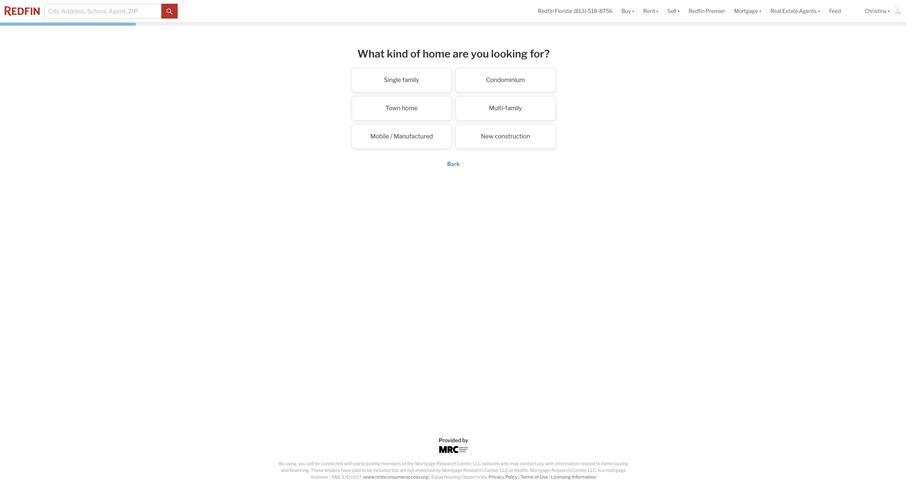 Task type: describe. For each thing, give the bounding box(es) containing it.
redfin florida: (813)-518-8756
[[538, 8, 613, 14]]

rent
[[644, 8, 655, 14]]

mortgage ▾ button
[[730, 0, 766, 22]]

lenders
[[325, 468, 340, 473]]

sell
[[668, 8, 676, 14]]

looking for?
[[491, 48, 550, 60]]

new construction
[[481, 133, 530, 140]]

use
[[540, 474, 548, 480]]

sell ▾ button
[[668, 0, 680, 22]]

www.nmlsconsumeraccess.org
[[364, 474, 428, 480]]

(813)-
[[574, 8, 588, 14]]

included
[[373, 468, 391, 473]]

construction
[[495, 133, 530, 140]]

1 horizontal spatial by
[[462, 437, 468, 443]]

licensee
[[311, 474, 328, 480]]

agents
[[799, 8, 817, 14]]

buy ▾ button
[[622, 0, 635, 22]]

sell ▾
[[668, 8, 680, 14]]

1 vertical spatial be
[[367, 468, 372, 473]]

equal
[[432, 474, 443, 480]]

provided by
[[439, 437, 468, 443]]

feed button
[[825, 0, 861, 22]]

related
[[581, 461, 595, 466]]

of for housing
[[535, 474, 539, 480]]

but
[[392, 468, 399, 473]]

redfin for redfin florida: (813)-518-8756
[[538, 8, 554, 14]]

1 horizontal spatial you
[[471, 48, 489, 60]]

rent ▾ button
[[644, 0, 659, 22]]

mortgage up the housing
[[442, 468, 463, 473]]

feed
[[829, 8, 841, 14]]

rent ▾
[[644, 8, 659, 14]]

who
[[501, 461, 509, 466]]

premier
[[706, 8, 725, 14]]

0 horizontal spatial you
[[299, 461, 306, 466]]

mortgage ▾ button
[[734, 0, 762, 22]]

www.nmlsconsumeraccess.org link
[[364, 474, 428, 480]]

mortgage inside mortgage ▾ dropdown button
[[734, 8, 758, 14]]

redfin.
[[514, 468, 529, 473]]

what
[[357, 48, 385, 60]]

what kind of home are you looking for? option group
[[305, 68, 602, 152]]

▾ inside dropdown button
[[818, 8, 820, 14]]

mortgage ▾
[[734, 8, 762, 14]]

multi-family
[[489, 104, 522, 112]]

financing.
[[290, 468, 310, 473]]

2 horizontal spatial center,
[[572, 468, 587, 473]]

0 horizontal spatial be
[[315, 461, 320, 466]]

a
[[602, 468, 605, 473]]

mobile
[[370, 133, 389, 140]]

0 horizontal spatial research
[[437, 461, 456, 466]]

the
[[407, 461, 414, 466]]

condominium
[[486, 76, 525, 83]]

redfin premier button
[[684, 0, 730, 22]]

licensing information link
[[551, 474, 596, 480]]

submit search image
[[167, 8, 173, 14]]

-
[[329, 474, 331, 480]]

▾ for sell ▾
[[678, 8, 680, 14]]

0 vertical spatial are
[[453, 48, 469, 60]]

policy
[[505, 474, 518, 480]]

florida:
[[555, 8, 573, 14]]

▾ for rent ▾
[[656, 8, 659, 14]]

multi-
[[489, 104, 505, 112]]

buy ▾
[[622, 8, 635, 14]]

back button
[[447, 161, 460, 167]]

sell ▾ button
[[663, 0, 684, 22]]

may
[[510, 461, 519, 466]]

).
[[428, 474, 431, 480]]

2 horizontal spatial research
[[552, 468, 571, 473]]

privacy
[[489, 474, 504, 480]]

buy ▾ button
[[617, 0, 639, 22]]

▾ for mortgage ▾
[[759, 8, 762, 14]]

1 horizontal spatial research
[[464, 468, 483, 473]]

id
[[346, 474, 350, 480]]

christina ▾
[[865, 8, 890, 14]]

llc.
[[588, 468, 597, 473]]

terms
[[521, 474, 534, 480]]

housing
[[444, 474, 461, 480]]

mobile / manufactured
[[370, 133, 433, 140]]

single family
[[384, 76, 419, 83]]

/
[[390, 133, 393, 140]]

nmls
[[332, 474, 345, 480]]

▾ for christina ▾
[[888, 8, 890, 14]]

mortgage research center image
[[439, 446, 468, 453]]

christina
[[865, 8, 887, 14]]

1907
[[351, 474, 362, 480]]

www.nmlsconsumeraccess.org ). equal housing opportunity. privacy policy | terms of use | licensing information
[[364, 474, 596, 480]]

mortgage up endorsed
[[415, 461, 436, 466]]

contact
[[520, 461, 536, 466]]

single
[[384, 76, 401, 83]]

1 horizontal spatial of
[[410, 48, 421, 60]]



Task type: vqa. For each thing, say whether or not it's contained in the screenshot.
1
no



Task type: locate. For each thing, give the bounding box(es) containing it.
redfin
[[538, 8, 554, 14], [689, 8, 705, 14]]

1 | from the left
[[519, 474, 520, 480]]

▾ right rent
[[656, 8, 659, 14]]

is
[[598, 468, 601, 473]]

0 horizontal spatial center,
[[457, 461, 472, 466]]

what kind of home are you looking for?
[[357, 48, 550, 60]]

new
[[481, 133, 494, 140]]

1 horizontal spatial with
[[546, 461, 555, 466]]

by up "mortgage research center" 'image'
[[462, 437, 468, 443]]

2 ▾ from the left
[[656, 8, 659, 14]]

1 horizontal spatial |
[[549, 474, 550, 480]]

terms of use link
[[521, 474, 548, 480]]

1 horizontal spatial be
[[367, 468, 372, 473]]

▾ left real
[[759, 8, 762, 14]]

real estate agents ▾ button
[[766, 0, 825, 22]]

licensing
[[551, 474, 571, 480]]

0 horizontal spatial redfin
[[538, 8, 554, 14]]

0 vertical spatial by
[[462, 437, 468, 443]]

1 ▾ from the left
[[632, 8, 635, 14]]

home inside by using, you will be connected with participating members of the mortgage research center, llc network who may contact you with information related to home buying and financing. these lenders have paid to be included but are not endorsed by mortgage research center, llc or redfin. mortgage research center, llc. is a mortgage licensee - nmls id 1907 (
[[602, 461, 613, 466]]

by using, you will be connected with participating members of the mortgage research center, llc network who may contact you with information related to home buying and financing. these lenders have paid to be included but are not endorsed by mortgage research center, llc or redfin. mortgage research center, llc. is a mortgage licensee - nmls id 1907 (
[[279, 461, 628, 480]]

you right contact
[[537, 461, 545, 466]]

town home
[[386, 104, 418, 112]]

to up (
[[362, 468, 366, 473]]

0 horizontal spatial to
[[362, 468, 366, 473]]

0 horizontal spatial |
[[519, 474, 520, 480]]

2 vertical spatial of
[[535, 474, 539, 480]]

of left the
[[402, 461, 406, 466]]

by up equal
[[436, 468, 441, 473]]

family for single family
[[402, 76, 419, 83]]

redfin for redfin premier
[[689, 8, 705, 14]]

2 horizontal spatial home
[[602, 461, 613, 466]]

you up condominium
[[471, 48, 489, 60]]

0 horizontal spatial family
[[402, 76, 419, 83]]

| down redfin. on the right
[[519, 474, 520, 480]]

center,
[[457, 461, 472, 466], [484, 468, 499, 473], [572, 468, 587, 473]]

1 vertical spatial are
[[400, 468, 407, 473]]

1 vertical spatial of
[[402, 461, 406, 466]]

6 ▾ from the left
[[888, 8, 890, 14]]

center, down "network"
[[484, 468, 499, 473]]

(
[[363, 474, 364, 480]]

be down the participating
[[367, 468, 372, 473]]

City, Address, School, Agent, ZIP search field
[[44, 4, 161, 19]]

with
[[344, 461, 353, 466], [546, 461, 555, 466]]

1 vertical spatial family
[[505, 104, 522, 112]]

these
[[311, 468, 324, 473]]

0 horizontal spatial llc
[[473, 461, 481, 466]]

family right the single
[[402, 76, 419, 83]]

be up these
[[315, 461, 320, 466]]

research
[[437, 461, 456, 466], [464, 468, 483, 473], [552, 468, 571, 473]]

town
[[386, 104, 401, 112]]

center, up information
[[572, 468, 587, 473]]

and
[[281, 468, 289, 473]]

mortgage
[[734, 8, 758, 14], [415, 461, 436, 466], [442, 468, 463, 473], [530, 468, 551, 473]]

back
[[447, 161, 460, 167]]

network
[[482, 461, 500, 466]]

1 horizontal spatial are
[[453, 48, 469, 60]]

or
[[509, 468, 514, 473]]

| right use
[[549, 474, 550, 480]]

using,
[[285, 461, 298, 466]]

2 | from the left
[[549, 474, 550, 480]]

paid
[[352, 468, 361, 473]]

518-
[[588, 8, 599, 14]]

2 horizontal spatial you
[[537, 461, 545, 466]]

0 vertical spatial be
[[315, 461, 320, 466]]

mortgage up use
[[530, 468, 551, 473]]

of inside by using, you will be connected with participating members of the mortgage research center, llc network who may contact you with information related to home buying and financing. these lenders have paid to be included but are not endorsed by mortgage research center, llc or redfin. mortgage research center, llc. is a mortgage licensee - nmls id 1907 (
[[402, 461, 406, 466]]

2 redfin from the left
[[689, 8, 705, 14]]

not
[[407, 468, 414, 473]]

kind
[[387, 48, 408, 60]]

information
[[556, 461, 580, 466]]

family
[[402, 76, 419, 83], [505, 104, 522, 112]]

5 ▾ from the left
[[818, 8, 820, 14]]

1 vertical spatial llc
[[500, 468, 508, 473]]

opportunity.
[[462, 474, 488, 480]]

privacy policy link
[[489, 474, 518, 480]]

buy
[[622, 8, 631, 14]]

of right the kind
[[410, 48, 421, 60]]

research up licensing
[[552, 468, 571, 473]]

redfin premier
[[689, 8, 725, 14]]

0 horizontal spatial of
[[402, 461, 406, 466]]

home
[[423, 48, 451, 60], [402, 104, 418, 112], [602, 461, 613, 466]]

1 vertical spatial to
[[362, 468, 366, 473]]

to up is
[[596, 461, 601, 466]]

▾ right the agents
[[818, 8, 820, 14]]

mortgage left real
[[734, 8, 758, 14]]

3 ▾ from the left
[[678, 8, 680, 14]]

have
[[341, 468, 351, 473]]

with up have
[[344, 461, 353, 466]]

0 horizontal spatial with
[[344, 461, 353, 466]]

2 vertical spatial home
[[602, 461, 613, 466]]

1 horizontal spatial to
[[596, 461, 601, 466]]

are inside by using, you will be connected with participating members of the mortgage research center, llc network who may contact you with information related to home buying and financing. these lenders have paid to be included but are not endorsed by mortgage research center, llc or redfin. mortgage research center, llc. is a mortgage licensee - nmls id 1907 (
[[400, 468, 407, 473]]

redfin inside button
[[689, 8, 705, 14]]

be
[[315, 461, 320, 466], [367, 468, 372, 473]]

real
[[771, 8, 781, 14]]

family up construction
[[505, 104, 522, 112]]

1 horizontal spatial llc
[[500, 468, 508, 473]]

connected
[[321, 461, 343, 466]]

you up financing.
[[299, 461, 306, 466]]

llc up privacy policy link
[[500, 468, 508, 473]]

1 with from the left
[[344, 461, 353, 466]]

by
[[279, 461, 284, 466]]

llc up opportunity.
[[473, 461, 481, 466]]

0 vertical spatial home
[[423, 48, 451, 60]]

▾ right christina
[[888, 8, 890, 14]]

family for multi-family
[[505, 104, 522, 112]]

buying
[[614, 461, 628, 466]]

▾ right sell
[[678, 8, 680, 14]]

2 horizontal spatial of
[[535, 474, 539, 480]]

0 horizontal spatial are
[[400, 468, 407, 473]]

research up the housing
[[437, 461, 456, 466]]

1 vertical spatial home
[[402, 104, 418, 112]]

▾ right buy at the top
[[632, 8, 635, 14]]

0 vertical spatial llc
[[473, 461, 481, 466]]

0 horizontal spatial home
[[402, 104, 418, 112]]

home inside option group
[[402, 104, 418, 112]]

0 vertical spatial to
[[596, 461, 601, 466]]

1 horizontal spatial center,
[[484, 468, 499, 473]]

by inside by using, you will be connected with participating members of the mortgage research center, llc network who may contact you with information related to home buying and financing. these lenders have paid to be included but are not endorsed by mortgage research center, llc or redfin. mortgage research center, llc. is a mortgage licensee - nmls id 1907 (
[[436, 468, 441, 473]]

center, up opportunity.
[[457, 461, 472, 466]]

1 horizontal spatial family
[[505, 104, 522, 112]]

information
[[572, 474, 596, 480]]

with up use
[[546, 461, 555, 466]]

of left use
[[535, 474, 539, 480]]

2 with from the left
[[546, 461, 555, 466]]

of for will
[[402, 461, 406, 466]]

endorsed
[[415, 468, 435, 473]]

will
[[307, 461, 314, 466]]

estate
[[783, 8, 798, 14]]

8756
[[599, 8, 613, 14]]

redfin left premier
[[689, 8, 705, 14]]

members
[[381, 461, 401, 466]]

0 vertical spatial family
[[402, 76, 419, 83]]

1 horizontal spatial home
[[423, 48, 451, 60]]

|
[[519, 474, 520, 480], [549, 474, 550, 480]]

4 ▾ from the left
[[759, 8, 762, 14]]

▾ for buy ▾
[[632, 8, 635, 14]]

1 horizontal spatial redfin
[[689, 8, 705, 14]]

are
[[453, 48, 469, 60], [400, 468, 407, 473]]

mortgage
[[606, 468, 626, 473]]

research up opportunity.
[[464, 468, 483, 473]]

llc
[[473, 461, 481, 466], [500, 468, 508, 473]]

manufactured
[[394, 133, 433, 140]]

participating
[[354, 461, 380, 466]]

0 horizontal spatial by
[[436, 468, 441, 473]]

0 vertical spatial of
[[410, 48, 421, 60]]

1 vertical spatial by
[[436, 468, 441, 473]]

rent ▾ button
[[639, 0, 663, 22]]

you
[[471, 48, 489, 60], [299, 461, 306, 466], [537, 461, 545, 466]]

real estate agents ▾ link
[[771, 0, 820, 22]]

real estate agents ▾
[[771, 8, 820, 14]]

1 redfin from the left
[[538, 8, 554, 14]]

redfin left florida:
[[538, 8, 554, 14]]



